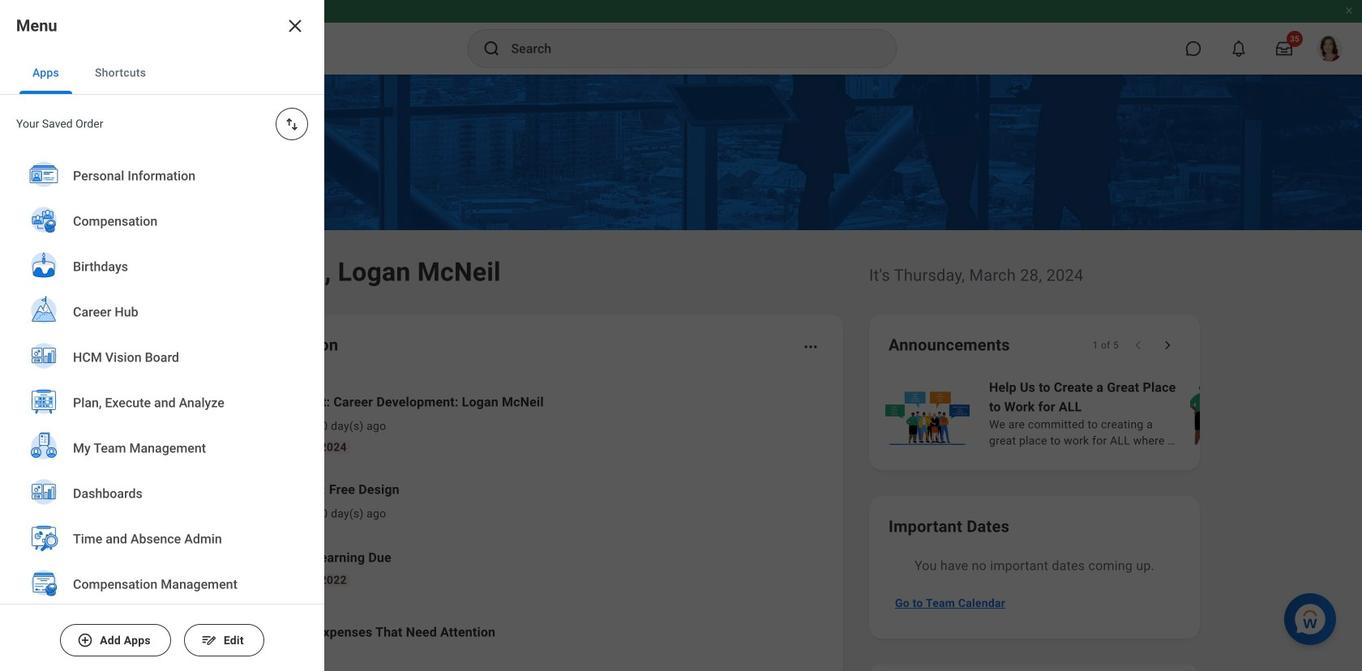 Task type: locate. For each thing, give the bounding box(es) containing it.
tab list
[[0, 52, 324, 95]]

profile logan mcneil element
[[1308, 31, 1353, 67]]

banner
[[0, 0, 1363, 75]]

chevron right small image
[[1160, 337, 1176, 354]]

main content
[[0, 75, 1363, 672]]

inbox large image
[[1277, 41, 1293, 57]]

status
[[1093, 339, 1119, 352]]

notifications large image
[[1231, 41, 1248, 57]]

x image
[[286, 16, 305, 36]]

list
[[0, 153, 324, 672], [883, 376, 1363, 451], [182, 380, 824, 665]]

plus circle image
[[77, 633, 93, 649]]



Task type: describe. For each thing, give the bounding box(es) containing it.
search image
[[482, 39, 502, 58]]

book open image
[[205, 556, 230, 580]]

text edit image
[[201, 633, 217, 649]]

sort image
[[284, 116, 300, 132]]

chevron left small image
[[1131, 337, 1147, 354]]

global navigation dialog
[[0, 0, 324, 672]]

close environment banner image
[[1345, 6, 1355, 15]]

dashboard expenses image
[[205, 621, 230, 645]]

inbox image
[[205, 411, 230, 436]]



Task type: vqa. For each thing, say whether or not it's contained in the screenshot.
Banner
yes



